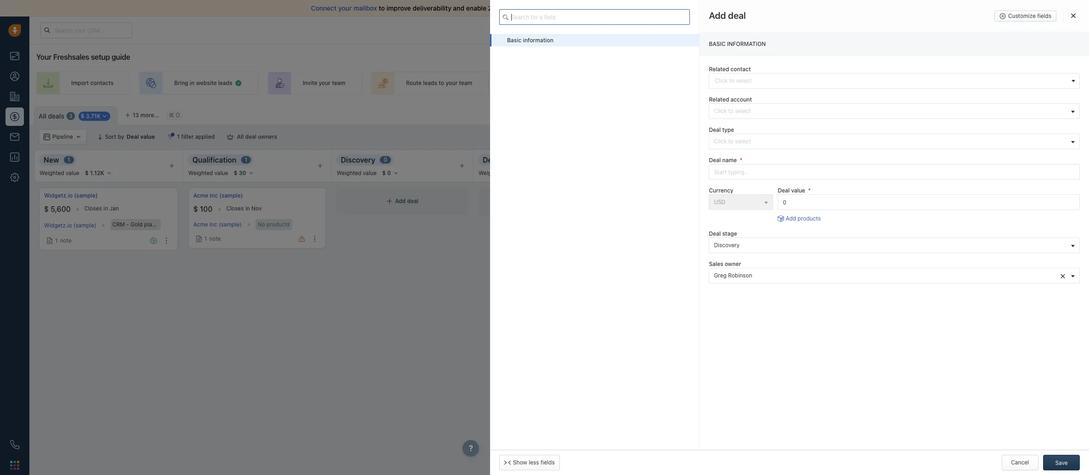Task type: describe. For each thing, give the bounding box(es) containing it.
scratch.
[[770, 4, 794, 12]]

2 crm - gold plan monthly (sample) from the left
[[691, 221, 780, 228]]

click to select button for related account
[[709, 103, 1080, 119]]

bring
[[174, 80, 188, 87]]

Start typing... text field
[[709, 164, 1080, 180]]

1 gold from the left
[[130, 221, 143, 228]]

from
[[754, 4, 768, 12]]

in for closes in 7 days
[[685, 205, 690, 212]]

0
[[384, 156, 387, 163]]

no products
[[258, 221, 290, 228]]

2 acme inc (sample) link from the top
[[193, 221, 242, 228]]

all deal owners button
[[221, 129, 283, 145]]

explore
[[916, 26, 936, 33]]

invite your team
[[303, 80, 345, 87]]

closes in 7 days
[[666, 205, 708, 212]]

1 inside button
[[177, 133, 180, 140]]

route leads to your team
[[406, 80, 472, 87]]

conversations.
[[550, 4, 595, 12]]

owner
[[725, 260, 741, 267]]

all deal owners
[[237, 133, 277, 140]]

phone image
[[10, 440, 19, 449]]

0 horizontal spatial add deal
[[395, 198, 418, 205]]

your right invite
[[319, 80, 331, 87]]

trial
[[851, 27, 860, 33]]

in for bring in website leads
[[190, 80, 195, 87]]

discovery button
[[709, 237, 1080, 253]]

greg robinson
[[714, 272, 752, 279]]

13 more...
[[133, 112, 159, 119]]

click to select for account
[[714, 108, 751, 114]]

1 filter applied button
[[161, 129, 221, 145]]

closes for $ 100
[[226, 205, 244, 212]]

currency
[[709, 187, 733, 194]]

deal name *
[[709, 157, 742, 164]]

Enter value number field
[[778, 195, 1080, 210]]

0 horizontal spatial days
[[696, 205, 708, 212]]

way
[[495, 4, 507, 12]]

0 horizontal spatial discovery
[[341, 156, 375, 164]]

set up your sales pipeline
[[654, 80, 722, 87]]

related for related account
[[709, 96, 729, 103]]

o
[[176, 112, 180, 119]]

team inside invite your team link
[[332, 80, 345, 87]]

show less fields
[[513, 459, 555, 466]]

discovery inside discovery button
[[714, 242, 740, 248]]

set up your sales pipeline link
[[619, 72, 739, 95]]

closes in nov
[[226, 205, 262, 212]]

team inside route leads to your team link
[[459, 80, 472, 87]]

data
[[659, 4, 673, 12]]

improve
[[387, 4, 411, 12]]

1 vertical spatial add
[[395, 198, 406, 205]]

phone element
[[6, 436, 24, 454]]

deal value *
[[778, 187, 811, 194]]

freshsales
[[53, 53, 89, 61]]

your right all
[[627, 4, 640, 12]]

owners
[[258, 133, 277, 140]]

$ for $ 5,600
[[44, 205, 49, 213]]

sync
[[509, 4, 523, 12]]

fields inside button
[[541, 459, 555, 466]]

to down type
[[728, 138, 734, 145]]

deal stage
[[709, 230, 737, 237]]

deal for deal stage
[[709, 230, 721, 237]]

quotas and forecasting link
[[957, 129, 1039, 145]]

1 horizontal spatial basic
[[709, 40, 726, 47]]

1 down the 100
[[204, 235, 207, 242]]

invite
[[303, 80, 317, 87]]

1 acme from the top
[[193, 192, 208, 199]]

1 monthly from the left
[[157, 221, 178, 228]]

connect
[[311, 4, 337, 12]]

to left start
[[730, 4, 736, 12]]

2 - from the left
[[705, 221, 707, 228]]

container_wx8msf4aqz5i3rn1 image for 1 filter applied button
[[167, 134, 173, 140]]

all for deals
[[39, 112, 46, 120]]

explore plans link
[[911, 25, 956, 36]]

2 monthly from the left
[[735, 221, 756, 228]]

1 horizontal spatial information
[[727, 40, 766, 47]]

deal type
[[709, 126, 734, 133]]

select for account
[[735, 108, 751, 114]]

your for your freshsales setup guide
[[36, 53, 52, 61]]

freshworks switcher image
[[10, 461, 19, 470]]

send email image
[[998, 26, 1005, 34]]

your for your trial ends in 21 days
[[838, 27, 849, 33]]

deal for deal name *
[[709, 157, 721, 164]]

enable
[[466, 4, 486, 12]]

0 horizontal spatial and
[[453, 4, 464, 12]]

* for deal name *
[[740, 157, 742, 164]]

what's new image
[[1023, 28, 1029, 34]]

cancel button
[[1002, 455, 1039, 470]]

* for deal value *
[[808, 187, 811, 194]]

set
[[654, 80, 663, 87]]

(sample) up closes in jan
[[74, 192, 98, 199]]

explore plans
[[916, 26, 951, 33]]

2 widgetz.io from the top
[[44, 222, 72, 229]]

1 crm from the left
[[112, 221, 125, 228]]

start
[[738, 4, 752, 12]]

stage
[[722, 230, 737, 237]]

1 widgetz.io (sample) link from the top
[[44, 192, 98, 199]]

1 acme inc (sample) link from the top
[[193, 192, 243, 199]]

2 acme inc (sample) from the top
[[193, 221, 242, 228]]

more...
[[140, 112, 159, 119]]

deal
[[728, 10, 746, 21]]

1 horizontal spatial days
[[887, 27, 898, 33]]

less
[[529, 459, 539, 466]]

import all your sales data link
[[596, 4, 675, 12]]

new
[[44, 156, 59, 164]]

to right route
[[439, 80, 444, 87]]

leads inside bring in website leads link
[[218, 80, 232, 87]]

related account
[[709, 96, 752, 103]]

$ 5,600
[[44, 205, 71, 213]]

products for no products
[[267, 221, 290, 228]]

deliverability
[[413, 4, 451, 12]]

setup
[[91, 53, 110, 61]]

bring in website leads link
[[139, 72, 259, 95]]

type
[[722, 126, 734, 133]]

container_wx8msf4aqz5i3rn1 image inside bring in website leads link
[[235, 79, 242, 87]]

inc inside acme inc (sample) link
[[210, 192, 218, 199]]

all deals 3
[[39, 112, 72, 120]]

show
[[513, 459, 527, 466]]

2 crm from the left
[[691, 221, 703, 228]]

so
[[675, 4, 682, 12]]

2 widgetz.io (sample) from the top
[[44, 222, 96, 229]]

usd button
[[709, 195, 773, 210]]

1 vertical spatial import
[[71, 80, 89, 87]]

(sample) up closes in nov
[[219, 192, 243, 199]]

forecasting
[[998, 133, 1030, 140]]

note for $ 5,600
[[60, 237, 72, 244]]

your right route
[[446, 80, 458, 87]]

invite your team link
[[268, 72, 362, 95]]

(sample) down closes in nov
[[219, 221, 242, 228]]

Search your CRM... text field
[[40, 23, 132, 38]]

close image
[[1071, 13, 1076, 18]]

container_wx8msf4aqz5i3rn1 image down '0'
[[386, 198, 393, 204]]

(sample) left the add products
[[757, 221, 780, 228]]

add products link
[[778, 215, 821, 223]]

contacts
[[90, 80, 114, 87]]

contact
[[731, 66, 751, 72]]

you
[[684, 4, 695, 12]]

click to select button for deal type
[[709, 134, 1080, 149]]

Click to select search field
[[709, 73, 1080, 89]]

dialog containing add deal
[[490, 0, 1089, 475]]

0 vertical spatial sales
[[642, 4, 658, 12]]

your right up
[[673, 80, 684, 87]]

cancel
[[1011, 459, 1029, 466]]

in for closes in nov
[[245, 205, 250, 212]]



Task type: vqa. For each thing, say whether or not it's contained in the screenshot.
Stage at top right
yes



Task type: locate. For each thing, give the bounding box(es) containing it.
1 inc from the top
[[210, 192, 218, 199]]

basic information
[[507, 37, 554, 44], [709, 40, 766, 47]]

in
[[874, 27, 879, 33], [190, 80, 195, 87], [103, 205, 108, 212], [245, 205, 250, 212], [685, 205, 690, 212]]

acme inc (sample) link
[[193, 192, 243, 199], [193, 221, 242, 228]]

in left nov
[[245, 205, 250, 212]]

products down value
[[798, 215, 821, 222]]

quotas and forecasting
[[966, 133, 1030, 140]]

1 horizontal spatial discovery
[[714, 242, 740, 248]]

1 horizontal spatial 1 note
[[204, 235, 221, 242]]

2 closes from the left
[[226, 205, 244, 212]]

0 vertical spatial discovery
[[341, 156, 375, 164]]

click for related
[[714, 108, 727, 114]]

in left jan
[[103, 205, 108, 212]]

filter
[[181, 133, 194, 140]]

plan
[[144, 221, 155, 228], [722, 221, 733, 228]]

1 - from the left
[[126, 221, 129, 228]]

import contacts link
[[36, 72, 130, 95]]

1 team from the left
[[332, 80, 345, 87]]

0 horizontal spatial team
[[332, 80, 345, 87]]

1 horizontal spatial $
[[193, 205, 198, 213]]

1 vertical spatial fields
[[541, 459, 555, 466]]

to
[[379, 4, 385, 12], [730, 4, 736, 12], [439, 80, 444, 87], [728, 108, 734, 114], [728, 138, 734, 145]]

container_wx8msf4aqz5i3rn1 image inside 1 filter applied button
[[167, 134, 173, 140]]

products for add products
[[798, 215, 821, 222]]

container_wx8msf4aqz5i3rn1 image for all deal owners button
[[227, 134, 233, 140]]

sales
[[642, 4, 658, 12], [686, 80, 700, 87]]

1 click to select from the top
[[714, 108, 751, 114]]

0 vertical spatial add
[[1057, 110, 1067, 117]]

discovery left '0'
[[341, 156, 375, 164]]

have
[[714, 4, 728, 12]]

2 related from the top
[[709, 96, 729, 103]]

(sample)
[[74, 192, 98, 199], [219, 192, 243, 199], [179, 221, 202, 228], [757, 221, 780, 228], [219, 221, 242, 228], [73, 222, 96, 229]]

click down related account
[[714, 108, 727, 114]]

0 horizontal spatial add
[[395, 198, 406, 205]]

0 vertical spatial widgetz.io (sample)
[[44, 192, 98, 199]]

0 vertical spatial select
[[735, 108, 751, 114]]

1 vertical spatial and
[[987, 133, 997, 140]]

widgetz.io
[[44, 192, 73, 199], [44, 222, 72, 229]]

1 vertical spatial click to select button
[[709, 134, 1080, 149]]

2 container_wx8msf4aqz5i3rn1 image from the left
[[227, 134, 233, 140]]

in left 7
[[685, 205, 690, 212]]

$ left 5,600
[[44, 205, 49, 213]]

1 horizontal spatial all
[[237, 133, 244, 140]]

guide
[[112, 53, 130, 61]]

2 click from the top
[[714, 138, 727, 145]]

21
[[880, 27, 886, 33]]

1 left filter
[[177, 133, 180, 140]]

0 vertical spatial acme inc (sample)
[[193, 192, 243, 199]]

1 horizontal spatial sales
[[686, 80, 700, 87]]

0 vertical spatial acme
[[193, 192, 208, 199]]

1 horizontal spatial deal
[[407, 198, 418, 205]]

1 horizontal spatial team
[[459, 80, 472, 87]]

deal left name
[[709, 157, 721, 164]]

your freshsales setup guide
[[36, 53, 130, 61]]

1 vertical spatial *
[[808, 187, 811, 194]]

save button
[[1043, 455, 1080, 470]]

in right bring
[[190, 80, 195, 87]]

closes left nov
[[226, 205, 244, 212]]

1 leads from the left
[[218, 80, 232, 87]]

acme inc (sample) down the 100
[[193, 221, 242, 228]]

widgetz.io (sample) link down 5,600
[[44, 222, 96, 229]]

container_wx8msf4aqz5i3rn1 image right website
[[235, 79, 242, 87]]

select for type
[[735, 138, 751, 145]]

in for closes in jan
[[103, 205, 108, 212]]

crm down 7
[[691, 221, 703, 228]]

2 inc from the top
[[210, 221, 217, 228]]

0 vertical spatial click
[[714, 108, 727, 114]]

bring in website leads
[[174, 80, 232, 87]]

all
[[618, 4, 625, 12]]

0 horizontal spatial plan
[[144, 221, 155, 228]]

1 horizontal spatial import
[[596, 4, 617, 12]]

of
[[525, 4, 531, 12]]

deal for deal type
[[709, 126, 721, 133]]

1 vertical spatial related
[[709, 96, 729, 103]]

up
[[664, 80, 671, 87]]

sales left pipeline
[[686, 80, 700, 87]]

0 horizontal spatial leads
[[218, 80, 232, 87]]

1 horizontal spatial leads
[[423, 80, 437, 87]]

0 horizontal spatial note
[[60, 237, 72, 244]]

sales left data
[[642, 4, 658, 12]]

basic down add
[[709, 40, 726, 47]]

1 note for $ 5,600
[[55, 237, 72, 244]]

products
[[798, 215, 821, 222], [267, 221, 290, 228]]

0 vertical spatial acme inc (sample) link
[[193, 192, 243, 199]]

container_wx8msf4aqz5i3rn1 image left filter
[[167, 134, 173, 140]]

1 down all deal owners button
[[245, 156, 247, 163]]

$ for $ 100
[[193, 205, 198, 213]]

0 horizontal spatial products
[[267, 221, 290, 228]]

add deal button
[[1044, 106, 1085, 122]]

all
[[39, 112, 46, 120], [237, 133, 244, 140]]

0 horizontal spatial crm - gold plan monthly (sample)
[[112, 221, 202, 228]]

crm - gold plan monthly (sample) down jan
[[112, 221, 202, 228]]

Search for a field text field
[[499, 9, 690, 25]]

7
[[691, 205, 694, 212]]

1 horizontal spatial monthly
[[735, 221, 756, 228]]

show less fields button
[[499, 455, 560, 470]]

1 horizontal spatial gold
[[709, 221, 721, 228]]

⌘
[[169, 112, 174, 119]]

widgetz.io up $ 5,600
[[44, 192, 73, 199]]

1 widgetz.io (sample) from the top
[[44, 192, 98, 199]]

click to select button down the "click to select" search box
[[709, 103, 1080, 119]]

1 down $ 5,600
[[55, 237, 58, 244]]

0 vertical spatial widgetz.io
[[44, 192, 73, 199]]

2 plan from the left
[[722, 221, 733, 228]]

days
[[887, 27, 898, 33], [696, 205, 708, 212]]

0 vertical spatial your
[[838, 27, 849, 33]]

click to select button up start typing... text field
[[709, 134, 1080, 149]]

0 horizontal spatial crm
[[112, 221, 125, 228]]

acme up $ 100
[[193, 192, 208, 199]]

add deal inside button
[[1057, 110, 1080, 117]]

select down account
[[735, 108, 751, 114]]

0 horizontal spatial your
[[36, 53, 52, 61]]

click to select down type
[[714, 138, 751, 145]]

1 horizontal spatial your
[[838, 27, 849, 33]]

container_wx8msf4aqz5i3rn1 image down $ 100
[[196, 236, 202, 242]]

0 horizontal spatial import
[[71, 80, 89, 87]]

$ 100
[[193, 205, 213, 213]]

widgetz.io down $ 5,600
[[44, 222, 72, 229]]

1 horizontal spatial crm
[[691, 221, 703, 228]]

discovery down stage
[[714, 242, 740, 248]]

*
[[740, 157, 742, 164], [808, 187, 811, 194]]

1 $ from the left
[[44, 205, 49, 213]]

0 horizontal spatial *
[[740, 157, 742, 164]]

0 vertical spatial and
[[453, 4, 464, 12]]

website
[[196, 80, 217, 87]]

3
[[69, 113, 72, 119]]

1 horizontal spatial -
[[705, 221, 707, 228]]

widgetz.io (sample) up 5,600
[[44, 192, 98, 199]]

1 vertical spatial widgetz.io (sample)
[[44, 222, 96, 229]]

1 vertical spatial widgetz.io
[[44, 222, 72, 229]]

1 vertical spatial acme
[[193, 221, 208, 228]]

save
[[1055, 459, 1068, 466]]

mailbox
[[354, 4, 377, 12]]

1 click from the top
[[714, 108, 727, 114]]

team
[[332, 80, 345, 87], [459, 80, 472, 87]]

route leads to your team link
[[371, 72, 489, 95]]

2 vertical spatial deal
[[407, 198, 418, 205]]

deal for deal value *
[[778, 187, 790, 194]]

fields right "customize"
[[1037, 12, 1052, 19]]

related
[[709, 66, 729, 72], [709, 96, 729, 103]]

select
[[735, 108, 751, 114], [735, 138, 751, 145]]

0 vertical spatial click to select
[[714, 108, 751, 114]]

0 horizontal spatial 1 note
[[55, 237, 72, 244]]

1 horizontal spatial and
[[987, 133, 997, 140]]

2 widgetz.io (sample) link from the top
[[44, 222, 96, 229]]

all left the owners on the top of page
[[237, 133, 244, 140]]

acme inc (sample) link up the 100
[[193, 192, 243, 199]]

2 select from the top
[[735, 138, 751, 145]]

0 horizontal spatial basic
[[507, 37, 522, 44]]

2 acme from the top
[[193, 221, 208, 228]]

1 vertical spatial click
[[714, 138, 727, 145]]

information
[[523, 37, 554, 44], [727, 40, 766, 47]]

leads right website
[[218, 80, 232, 87]]

0 horizontal spatial gold
[[130, 221, 143, 228]]

0 vertical spatial related
[[709, 66, 729, 72]]

1 vertical spatial your
[[36, 53, 52, 61]]

click to select button
[[709, 103, 1080, 119], [709, 134, 1080, 149]]

pipeline
[[701, 80, 722, 87]]

closes left jan
[[84, 205, 102, 212]]

0 vertical spatial widgetz.io (sample) link
[[44, 192, 98, 199]]

container_wx8msf4aqz5i3rn1 image inside all deal owners button
[[227, 134, 233, 140]]

note down 5,600
[[60, 237, 72, 244]]

2 click to select button from the top
[[709, 134, 1080, 149]]

your trial ends in 21 days
[[838, 27, 898, 33]]

all for deal
[[237, 133, 244, 140]]

basic information link
[[490, 34, 699, 46]]

1 horizontal spatial note
[[209, 235, 221, 242]]

1 horizontal spatial add
[[786, 215, 796, 222]]

container_wx8msf4aqz5i3rn1 image
[[235, 79, 242, 87], [386, 198, 393, 204], [196, 236, 202, 242], [46, 238, 53, 244]]

2 vertical spatial add
[[786, 215, 796, 222]]

2 leads from the left
[[423, 80, 437, 87]]

add inside button
[[1057, 110, 1067, 117]]

0 vertical spatial all
[[39, 112, 46, 120]]

1 closes from the left
[[84, 205, 102, 212]]

0 horizontal spatial -
[[126, 221, 129, 228]]

sales owner
[[709, 260, 741, 267]]

0 horizontal spatial basic information
[[507, 37, 554, 44]]

add deal
[[709, 10, 746, 21]]

information down email
[[523, 37, 554, 44]]

1 horizontal spatial *
[[808, 187, 811, 194]]

deal inside all deal owners button
[[245, 133, 256, 140]]

1 select from the top
[[735, 108, 751, 114]]

0 vertical spatial fields
[[1037, 12, 1052, 19]]

0 vertical spatial days
[[887, 27, 898, 33]]

0 horizontal spatial container_wx8msf4aqz5i3rn1 image
[[167, 134, 173, 140]]

crm - gold plan monthly (sample) up stage
[[691, 221, 780, 228]]

to right mailbox on the left of page
[[379, 4, 385, 12]]

1 vertical spatial inc
[[210, 221, 217, 228]]

container_wx8msf4aqz5i3rn1 image
[[167, 134, 173, 140], [227, 134, 233, 140]]

import
[[596, 4, 617, 12], [71, 80, 89, 87]]

100
[[200, 205, 213, 213]]

1 horizontal spatial closes
[[226, 205, 244, 212]]

1 horizontal spatial fields
[[1037, 12, 1052, 19]]

ends
[[861, 27, 873, 33]]

0 vertical spatial import
[[596, 4, 617, 12]]

fields right less
[[541, 459, 555, 466]]

fields inside button
[[1037, 12, 1052, 19]]

to down related account
[[728, 108, 734, 114]]

your
[[338, 4, 352, 12], [627, 4, 640, 12], [319, 80, 331, 87], [446, 80, 458, 87], [673, 80, 684, 87]]

note down the 100
[[209, 235, 221, 242]]

your
[[838, 27, 849, 33], [36, 53, 52, 61]]

crm down jan
[[112, 221, 125, 228]]

days right 21
[[887, 27, 898, 33]]

1 horizontal spatial crm - gold plan monthly (sample)
[[691, 221, 780, 228]]

widgetz.io (sample) link
[[44, 192, 98, 199], [44, 222, 96, 229]]

robinson
[[728, 272, 752, 279]]

0 horizontal spatial fields
[[541, 459, 555, 466]]

2 $ from the left
[[193, 205, 198, 213]]

route
[[406, 80, 422, 87]]

all left deals
[[39, 112, 46, 120]]

1 right new
[[67, 156, 70, 163]]

(sample) down closes in jan
[[73, 222, 96, 229]]

container_wx8msf4aqz5i3rn1 image down $ 5,600
[[46, 238, 53, 244]]

1 vertical spatial acme inc (sample) link
[[193, 221, 242, 228]]

1 horizontal spatial plan
[[722, 221, 733, 228]]

1 note down 5,600
[[55, 237, 72, 244]]

related contact
[[709, 66, 751, 72]]

value
[[791, 187, 805, 194]]

⌘ o
[[169, 112, 180, 119]]

1 plan from the left
[[144, 221, 155, 228]]

note for $ 100
[[209, 235, 221, 242]]

5,600
[[51, 205, 71, 213]]

fields
[[1037, 12, 1052, 19], [541, 459, 555, 466]]

2 team from the left
[[459, 80, 472, 87]]

connect your mailbox link
[[311, 4, 379, 12]]

in left 21
[[874, 27, 879, 33]]

import contacts
[[71, 80, 114, 87]]

select up name
[[735, 138, 751, 145]]

your left freshsales
[[36, 53, 52, 61]]

0 horizontal spatial deal
[[245, 133, 256, 140]]

1 horizontal spatial add deal
[[1057, 110, 1080, 117]]

0 vertical spatial inc
[[210, 192, 218, 199]]

2 horizontal spatial deal
[[1069, 110, 1080, 117]]

and right quotas
[[987, 133, 997, 140]]

deal left type
[[709, 126, 721, 133]]

None search field
[[499, 9, 690, 25]]

1 horizontal spatial products
[[798, 215, 821, 222]]

1 vertical spatial click to select
[[714, 138, 751, 145]]

related for related contact
[[709, 66, 729, 72]]

2 horizontal spatial add
[[1057, 110, 1067, 117]]

all inside button
[[237, 133, 244, 140]]

applied
[[195, 133, 215, 140]]

leads right route
[[423, 80, 437, 87]]

1 filter applied
[[177, 133, 215, 140]]

0 horizontal spatial all
[[39, 112, 46, 120]]

jan
[[110, 205, 119, 212]]

* right value
[[808, 187, 811, 194]]

click down the deal type
[[714, 138, 727, 145]]

widgetz.io (sample) link up 5,600
[[44, 192, 98, 199]]

-
[[126, 221, 129, 228], [705, 221, 707, 228]]

customize
[[1008, 12, 1036, 19]]

1 widgetz.io from the top
[[44, 192, 73, 199]]

1 note down the 100
[[204, 235, 221, 242]]

your left trial
[[838, 27, 849, 33]]

acme inc (sample) up the 100
[[193, 192, 243, 199]]

deal inside the add deal button
[[1069, 110, 1080, 117]]

3 closes from the left
[[666, 205, 683, 212]]

1 container_wx8msf4aqz5i3rn1 image from the left
[[167, 134, 173, 140]]

inc down the 100
[[210, 221, 217, 228]]

0 vertical spatial deal
[[1069, 110, 1080, 117]]

2-
[[488, 4, 495, 12]]

container_wx8msf4aqz5i3rn1 image right applied
[[227, 134, 233, 140]]

1 vertical spatial add deal
[[395, 198, 418, 205]]

0 vertical spatial click to select button
[[709, 103, 1080, 119]]

closes for $ 5,600
[[84, 205, 102, 212]]

closes
[[84, 205, 102, 212], [226, 205, 244, 212], [666, 205, 683, 212]]

deal left value
[[778, 187, 790, 194]]

basic information up contact
[[709, 40, 766, 47]]

deal left stage
[[709, 230, 721, 237]]

quotas
[[966, 133, 985, 140]]

1 vertical spatial days
[[696, 205, 708, 212]]

1 click to select button from the top
[[709, 103, 1080, 119]]

1 horizontal spatial basic information
[[709, 40, 766, 47]]

2 click to select from the top
[[714, 138, 751, 145]]

2 gold from the left
[[709, 221, 721, 228]]

1 note for $ 100
[[204, 235, 221, 242]]

1 vertical spatial discovery
[[714, 242, 740, 248]]

1 vertical spatial deal
[[245, 133, 256, 140]]

basic down search image
[[507, 37, 522, 44]]

leads inside route leads to your team link
[[423, 80, 437, 87]]

gold
[[130, 221, 143, 228], [709, 221, 721, 228]]

$ left the 100
[[193, 205, 198, 213]]

1
[[177, 133, 180, 140], [67, 156, 70, 163], [245, 156, 247, 163], [204, 235, 207, 242], [55, 237, 58, 244]]

information up contact
[[727, 40, 766, 47]]

0 horizontal spatial closes
[[84, 205, 102, 212]]

click to select for type
[[714, 138, 751, 145]]

1 vertical spatial all
[[237, 133, 244, 140]]

inc up the 100
[[210, 192, 218, 199]]

1 acme inc (sample) from the top
[[193, 192, 243, 199]]

search image
[[503, 13, 512, 21]]

dialog
[[490, 0, 1089, 475]]

days right 7
[[696, 205, 708, 212]]

your left mailbox on the left of page
[[338, 4, 352, 12]]

connect your mailbox to improve deliverability and enable 2-way sync of email conversations. import all your sales data so you don't have to start from scratch.
[[311, 4, 794, 12]]

discovery
[[341, 156, 375, 164], [714, 242, 740, 248]]

deal
[[1069, 110, 1080, 117], [245, 133, 256, 140], [407, 198, 418, 205]]

1 crm - gold plan monthly (sample) from the left
[[112, 221, 202, 228]]

import left all
[[596, 4, 617, 12]]

import left the 'contacts' at left top
[[71, 80, 89, 87]]

nov
[[252, 205, 262, 212]]

1 vertical spatial select
[[735, 138, 751, 145]]

usd
[[714, 199, 726, 206]]

all deals link
[[39, 111, 64, 121]]

closes left 7
[[666, 205, 683, 212]]

1 related from the top
[[709, 66, 729, 72]]

widgetz.io (sample) down 5,600
[[44, 222, 96, 229]]

basic information down of on the left
[[507, 37, 554, 44]]

0 vertical spatial *
[[740, 157, 742, 164]]

and left enable
[[453, 4, 464, 12]]

click for deal
[[714, 138, 727, 145]]

acme down $ 100
[[193, 221, 208, 228]]

* right name
[[740, 157, 742, 164]]

acme inc (sample) link down the 100
[[193, 221, 242, 228]]

add
[[1057, 110, 1067, 117], [395, 198, 406, 205], [786, 215, 796, 222]]

and inside quotas and forecasting link
[[987, 133, 997, 140]]

(sample) down $ 100
[[179, 221, 202, 228]]

related up pipeline
[[709, 66, 729, 72]]

Search field
[[1040, 129, 1086, 145]]

products inside dialog
[[798, 215, 821, 222]]

add inside dialog
[[786, 215, 796, 222]]

demo
[[483, 156, 503, 164]]

1 horizontal spatial container_wx8msf4aqz5i3rn1 image
[[227, 134, 233, 140]]

13
[[133, 112, 139, 119]]

products right the no
[[267, 221, 290, 228]]

click to select down related account
[[714, 108, 751, 114]]

0 horizontal spatial information
[[523, 37, 554, 44]]



